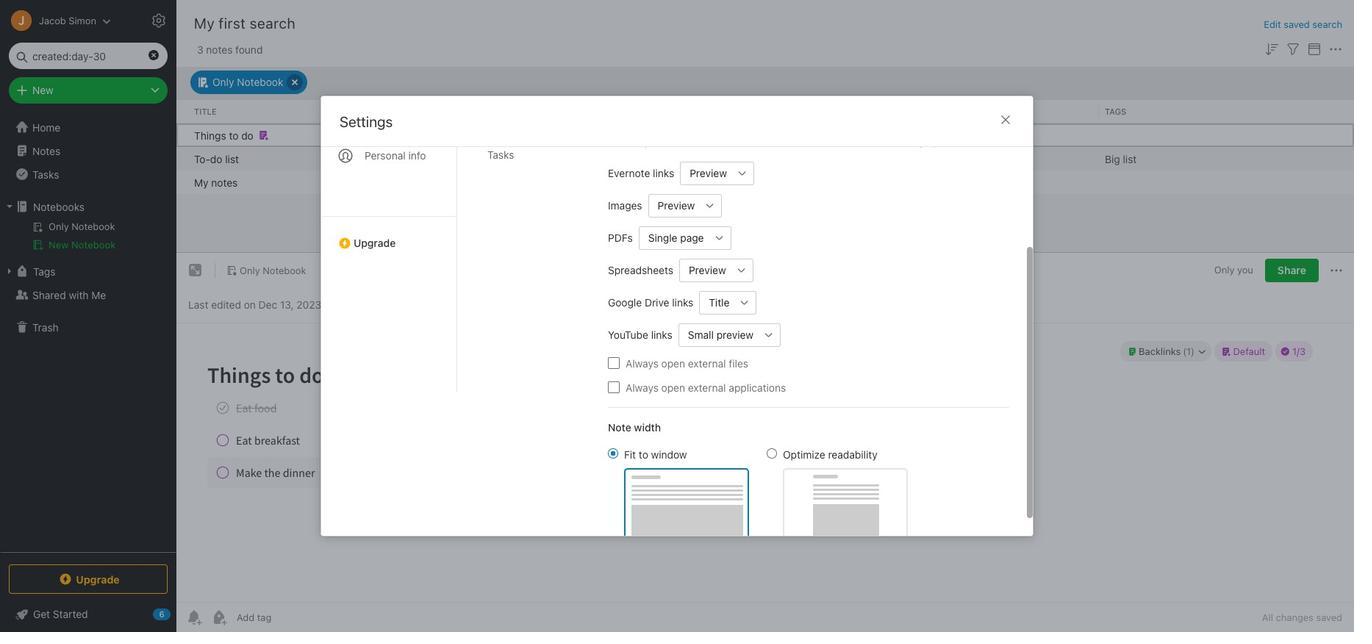 Task type: vqa. For each thing, say whether or not it's contained in the screenshot.


Task type: locate. For each thing, give the bounding box(es) containing it.
only notebook
[[212, 76, 283, 88], [851, 152, 922, 165], [240, 264, 306, 276]]

do right things
[[241, 129, 253, 141]]

only notebook down what on the top
[[851, 152, 922, 165]]

only left you
[[1214, 264, 1235, 276]]

notebook up 13,
[[263, 264, 306, 276]]

my up 3
[[194, 15, 215, 32]]

0 vertical spatial open
[[661, 357, 685, 369]]

list down the things to do
[[225, 152, 239, 165]]

links left the and
[[764, 136, 784, 148]]

2 vertical spatial only notebook
[[240, 264, 306, 276]]

small
[[688, 329, 714, 341]]

1 vertical spatial always
[[626, 381, 659, 394]]

0 vertical spatial tasks
[[487, 149, 514, 161]]

shared
[[32, 289, 66, 301]]

1 vertical spatial tasks
[[32, 168, 59, 180]]

notes right 3
[[206, 43, 233, 56]]

1 vertical spatial my
[[194, 176, 208, 188]]

1 horizontal spatial saved
[[1316, 612, 1342, 623]]

2 6 min ago from the top
[[575, 176, 622, 188]]

title inside row group
[[194, 106, 217, 116]]

1 horizontal spatial upgrade
[[354, 237, 396, 249]]

preview button down views
[[680, 161, 731, 185]]

only notebook up dec
[[240, 264, 306, 276]]

title up small preview button
[[709, 296, 730, 309]]

1 vertical spatial upgrade
[[76, 573, 120, 586]]

option group
[[608, 447, 908, 540]]

column header
[[851, 105, 1093, 117]]

open down always open external files
[[661, 381, 685, 394]]

1 vertical spatial title
[[709, 296, 730, 309]]

1 horizontal spatial to
[[639, 448, 648, 461]]

attachments.
[[806, 136, 864, 148]]

my first search
[[194, 15, 296, 32]]

1 horizontal spatial do
[[241, 129, 253, 141]]

1 vertical spatial 6 min ago
[[575, 176, 622, 188]]

notebooks
[[33, 200, 85, 213]]

always right always open external applications option
[[626, 381, 659, 394]]

2 open from the top
[[661, 381, 685, 394]]

2023
[[296, 298, 321, 311]]

title button
[[699, 291, 733, 314]]

google drive links
[[608, 296, 694, 309]]

title inside button
[[709, 296, 730, 309]]

Fit to window radio
[[608, 448, 618, 458]]

only you
[[1214, 264, 1253, 276]]

1 horizontal spatial title
[[709, 296, 730, 309]]

0 vertical spatial title
[[194, 106, 217, 116]]

1 vertical spatial tags
[[33, 265, 55, 278]]

3 notes found
[[197, 43, 263, 56]]

tree
[[0, 115, 176, 551]]

to for things
[[229, 129, 239, 141]]

2 external from the top
[[688, 381, 726, 394]]

settings
[[185, 14, 223, 26], [340, 113, 393, 130]]

1 vertical spatial only notebook
[[851, 152, 922, 165]]

1 horizontal spatial search
[[1313, 18, 1342, 30]]

Always open external applications checkbox
[[608, 382, 620, 393]]

Optimize readability radio
[[767, 448, 777, 458]]

preview down 31
[[690, 167, 727, 179]]

preview button up single page button
[[648, 194, 699, 217]]

0 vertical spatial notes
[[206, 43, 233, 56]]

only notebook down found
[[212, 76, 283, 88]]

ago down the new
[[747, 152, 765, 165]]

links right drive
[[672, 296, 694, 309]]

changes
[[1276, 612, 1314, 623]]

0 vertical spatial tags
[[1105, 106, 1126, 116]]

my inside row group
[[194, 176, 208, 188]]

close image
[[997, 111, 1015, 129]]

1 vertical spatial to
[[639, 448, 648, 461]]

my for my first search
[[194, 15, 215, 32]]

edit
[[1264, 18, 1281, 30]]

my
[[194, 15, 215, 32], [194, 176, 208, 188]]

1 always from the top
[[626, 357, 659, 369]]

1 horizontal spatial list
[[1123, 152, 1137, 165]]

to right things
[[229, 129, 239, 141]]

readability
[[828, 448, 878, 461]]

and
[[787, 136, 803, 148]]

new down notebooks
[[49, 239, 69, 251]]

1 horizontal spatial upgrade button
[[321, 216, 457, 255]]

default
[[667, 136, 698, 148]]

0 horizontal spatial list
[[225, 152, 239, 165]]

row group containing title
[[176, 100, 1354, 123]]

2 row group from the top
[[176, 123, 1354, 194]]

external up always open external applications
[[688, 357, 726, 369]]

only notebook for only notebook button to the bottom
[[240, 264, 306, 276]]

saved inside note window element
[[1316, 612, 1342, 623]]

0 vertical spatial upgrade
[[354, 237, 396, 249]]

0 horizontal spatial tasks
[[32, 168, 59, 180]]

0 vertical spatial saved
[[1284, 18, 1310, 30]]

preview button for evernote links
[[680, 161, 731, 185]]

0 horizontal spatial search
[[250, 15, 296, 32]]

1 vertical spatial 6
[[575, 176, 581, 188]]

33
[[713, 176, 726, 188]]

upgrade button
[[321, 216, 457, 255], [9, 565, 168, 594]]

edited
[[211, 298, 241, 311]]

0 vertical spatial only notebook button
[[190, 70, 308, 94]]

things
[[194, 129, 226, 141]]

list
[[225, 152, 239, 165], [1123, 152, 1137, 165]]

youtube links
[[608, 329, 673, 341]]

tasks inside tasks tab
[[487, 149, 514, 161]]

settings up 3
[[185, 14, 223, 26]]

0 horizontal spatial tags
[[33, 265, 55, 278]]

saved inside button
[[1284, 18, 1310, 30]]

new
[[32, 84, 54, 96], [49, 239, 69, 251]]

1 row group from the top
[[176, 100, 1354, 123]]

1 vertical spatial only notebook button
[[221, 260, 311, 281]]

0 vertical spatial settings
[[185, 14, 223, 26]]

new inside popup button
[[32, 84, 54, 96]]

1 horizontal spatial settings
[[340, 113, 393, 130]]

preview button
[[680, 161, 731, 185], [648, 194, 699, 217], [679, 258, 730, 282]]

tasks
[[487, 149, 514, 161], [32, 168, 59, 180]]

1 vertical spatial new
[[49, 239, 69, 251]]

only down what on the top
[[851, 152, 873, 165]]

0 vertical spatial external
[[688, 357, 726, 369]]

external for applications
[[688, 381, 726, 394]]

1 horizontal spatial tasks
[[487, 149, 514, 161]]

31
[[713, 152, 724, 165]]

all changes saved
[[1262, 612, 1342, 623]]

only notebook button up dec
[[221, 260, 311, 281]]

expand notebooks image
[[4, 201, 15, 212]]

notes down to-do list
[[211, 176, 238, 188]]

ago down 31 min ago
[[749, 176, 766, 188]]

Choose default view option for YouTube links field
[[678, 323, 781, 347]]

saved right "edit"
[[1284, 18, 1310, 30]]

to inside option group
[[639, 448, 648, 461]]

1 6 min ago from the top
[[575, 152, 622, 165]]

open up always open external applications
[[661, 357, 685, 369]]

shared with me
[[32, 289, 106, 301]]

6 min ago
[[575, 152, 622, 165], [575, 176, 622, 188]]

links
[[764, 136, 784, 148], [653, 167, 674, 179], [672, 296, 694, 309], [651, 329, 673, 341]]

tags inside row group
[[1105, 106, 1126, 116]]

1 open from the top
[[661, 357, 685, 369]]

choose your default views for new links and attachments.
[[608, 136, 864, 148]]

notebook
[[237, 76, 283, 88], [876, 152, 922, 165], [71, 239, 116, 251], [263, 264, 306, 276]]

new notebook group
[[0, 218, 176, 260]]

6 min ago up images
[[575, 176, 622, 188]]

0 vertical spatial 6
[[575, 152, 581, 165]]

row group
[[176, 100, 1354, 123], [176, 123, 1354, 194]]

edit saved search button
[[1264, 18, 1342, 32]]

google
[[608, 296, 642, 309]]

1 vertical spatial do
[[210, 152, 222, 165]]

search right "edit"
[[1313, 18, 1342, 30]]

title
[[194, 106, 217, 116], [709, 296, 730, 309]]

always right always open external files checkbox
[[626, 357, 659, 369]]

window
[[651, 448, 687, 461]]

only
[[212, 76, 234, 88], [851, 152, 873, 165], [1214, 264, 1235, 276], [240, 264, 260, 276]]

single
[[648, 232, 678, 244]]

2 always from the top
[[626, 381, 659, 394]]

0 horizontal spatial settings
[[185, 14, 223, 26]]

saved right the 'changes'
[[1316, 612, 1342, 623]]

notebook down are
[[876, 152, 922, 165]]

notebook inside note window element
[[263, 264, 306, 276]]

0 vertical spatial new
[[32, 84, 54, 96]]

always for always open external applications
[[626, 381, 659, 394]]

note
[[608, 421, 631, 433]]

0 vertical spatial to
[[229, 129, 239, 141]]

2 my from the top
[[194, 176, 208, 188]]

saved
[[1284, 18, 1310, 30], [1316, 612, 1342, 623]]

None search field
[[19, 43, 157, 69]]

0 horizontal spatial to
[[229, 129, 239, 141]]

small preview button
[[678, 323, 757, 347]]

notes inside row group
[[211, 176, 238, 188]]

add tag image
[[210, 609, 228, 626]]

to inside button
[[229, 129, 239, 141]]

you
[[1237, 264, 1253, 276]]

0 vertical spatial do
[[241, 129, 253, 141]]

preview inside field
[[689, 264, 726, 276]]

1 vertical spatial external
[[688, 381, 726, 394]]

title up things
[[194, 106, 217, 116]]

add a reminder image
[[185, 609, 203, 626]]

notes
[[32, 144, 60, 157]]

1 external from the top
[[688, 357, 726, 369]]

0 horizontal spatial saved
[[1284, 18, 1310, 30]]

preview button up title button
[[679, 258, 730, 282]]

2 vertical spatial preview
[[689, 264, 726, 276]]

preview up "single page"
[[658, 199, 695, 212]]

big
[[1105, 152, 1120, 165]]

search up found
[[250, 15, 296, 32]]

trash
[[32, 321, 59, 333]]

only notebook button
[[190, 70, 308, 94], [221, 260, 311, 281]]

0 vertical spatial 6 min ago
[[575, 152, 622, 165]]

2 vertical spatial preview button
[[679, 258, 730, 282]]

search inside button
[[1313, 18, 1342, 30]]

1 vertical spatial preview
[[658, 199, 695, 212]]

1 vertical spatial saved
[[1316, 612, 1342, 623]]

new notebook button
[[0, 236, 176, 254]]

dec
[[259, 298, 277, 311]]

6 min ago down choose
[[575, 152, 622, 165]]

only notebook inside note window element
[[240, 264, 306, 276]]

notebook inside button
[[71, 239, 116, 251]]

last
[[188, 298, 208, 311]]

always
[[626, 357, 659, 369], [626, 381, 659, 394]]

settings image
[[150, 12, 168, 29]]

tab list
[[321, 3, 457, 392]]

new inside button
[[49, 239, 69, 251]]

list right big
[[1123, 152, 1137, 165]]

preview up title button
[[689, 264, 726, 276]]

search for my first search
[[250, 15, 296, 32]]

0 vertical spatial preview
[[690, 167, 727, 179]]

1 my from the top
[[194, 15, 215, 32]]

1 vertical spatial preview button
[[648, 194, 699, 217]]

things to do button
[[176, 123, 1354, 147]]

0 vertical spatial preview button
[[680, 161, 731, 185]]

preview inside choose default view option for images field
[[658, 199, 695, 212]]

1 vertical spatial notes
[[211, 176, 238, 188]]

what are my options?
[[867, 136, 967, 148]]

do
[[241, 129, 253, 141], [210, 152, 222, 165]]

notebook up tags button
[[71, 239, 116, 251]]

settings up "personal"
[[340, 113, 393, 130]]

to right 'fit'
[[639, 448, 648, 461]]

upgrade
[[354, 237, 396, 249], [76, 573, 120, 586]]

images
[[608, 199, 642, 212]]

tags up shared at the top
[[33, 265, 55, 278]]

my down to-
[[194, 176, 208, 188]]

do inside the things to do button
[[241, 129, 253, 141]]

do up my notes
[[210, 152, 222, 165]]

external down always open external files
[[688, 381, 726, 394]]

Choose default view option for PDFs field
[[639, 226, 731, 250]]

0 horizontal spatial title
[[194, 106, 217, 116]]

notes for 3
[[206, 43, 233, 56]]

1 6 from the top
[[575, 152, 581, 165]]

1 vertical spatial upgrade button
[[9, 565, 168, 594]]

0 vertical spatial upgrade button
[[321, 216, 457, 255]]

to-
[[194, 152, 210, 165]]

open for always open external applications
[[661, 381, 685, 394]]

tags up big
[[1105, 106, 1126, 116]]

new up the home
[[32, 84, 54, 96]]

1 vertical spatial open
[[661, 381, 685, 394]]

preview inside choose default view option for evernote links 'field'
[[690, 167, 727, 179]]

0 vertical spatial always
[[626, 357, 659, 369]]

0 vertical spatial only notebook
[[212, 76, 283, 88]]

only notebook button down found
[[190, 70, 308, 94]]

1 horizontal spatial tags
[[1105, 106, 1126, 116]]

expand tags image
[[4, 265, 15, 277]]

2 6 from the top
[[575, 176, 581, 188]]

for
[[728, 136, 740, 148]]

0 vertical spatial my
[[194, 15, 215, 32]]

width
[[634, 421, 661, 433]]

Search text field
[[19, 43, 157, 69]]



Task type: describe. For each thing, give the bounding box(es) containing it.
notebook down found
[[237, 76, 283, 88]]

page
[[680, 232, 704, 244]]

note width
[[608, 421, 661, 433]]

tags inside button
[[33, 265, 55, 278]]

Choose default view option for Images field
[[648, 194, 722, 217]]

6 for 33 min ago
[[575, 176, 581, 188]]

tasks button
[[0, 162, 176, 186]]

33 min ago
[[713, 176, 766, 188]]

my notes
[[194, 176, 238, 188]]

home link
[[0, 115, 176, 139]]

links down "your" in the top of the page
[[653, 167, 674, 179]]

edit saved search
[[1264, 18, 1342, 30]]

options?
[[928, 136, 967, 148]]

0 horizontal spatial upgrade button
[[9, 565, 168, 594]]

my for my notes
[[194, 176, 208, 188]]

new
[[743, 136, 761, 148]]

personal
[[365, 149, 406, 162]]

what
[[867, 136, 891, 148]]

new notebook
[[49, 239, 116, 251]]

always for always open external files
[[626, 357, 659, 369]]

new for new
[[32, 84, 54, 96]]

home
[[32, 121, 60, 133]]

youtube
[[608, 329, 648, 341]]

new button
[[9, 77, 168, 104]]

applications
[[729, 381, 786, 394]]

optimize
[[783, 448, 825, 461]]

with
[[69, 289, 89, 301]]

0 horizontal spatial do
[[210, 152, 222, 165]]

tags button
[[0, 260, 176, 283]]

31 min ago
[[713, 152, 765, 165]]

1 list from the left
[[225, 152, 239, 165]]

preview for images
[[658, 199, 695, 212]]

first
[[219, 15, 246, 32]]

1 vertical spatial settings
[[340, 113, 393, 130]]

only up on
[[240, 264, 260, 276]]

only notebook for only notebook button to the top
[[212, 76, 283, 88]]

optimize readability
[[783, 448, 878, 461]]

new for new notebook
[[49, 239, 69, 251]]

ago down choose
[[604, 152, 622, 165]]

tasks tab
[[476, 143, 584, 167]]

open for always open external files
[[661, 357, 685, 369]]

notebooks link
[[0, 195, 176, 218]]

settings tooltip
[[163, 6, 235, 35]]

Choose default view option for Spreadsheets field
[[679, 258, 753, 282]]

single page button
[[639, 226, 708, 250]]

option group containing fit to window
[[608, 447, 908, 540]]

found
[[235, 43, 263, 56]]

only notebook inside row group
[[851, 152, 922, 165]]

3
[[197, 43, 203, 56]]

choose
[[608, 136, 642, 148]]

13,
[[280, 298, 294, 311]]

Always open external files checkbox
[[608, 357, 620, 369]]

share
[[1278, 264, 1306, 276]]

fit
[[624, 448, 636, 461]]

tree containing home
[[0, 115, 176, 551]]

tab list containing personal info
[[321, 3, 457, 392]]

are
[[894, 136, 909, 148]]

to for fit
[[639, 448, 648, 461]]

only down 3 notes found
[[212, 76, 234, 88]]

6 for 31 min ago
[[575, 152, 581, 165]]

6 min ago for 31 min ago
[[575, 152, 622, 165]]

evernote links
[[608, 167, 674, 179]]

drive
[[645, 296, 669, 309]]

notes link
[[0, 139, 176, 162]]

always open external files
[[626, 357, 748, 369]]

pdfs
[[608, 232, 633, 244]]

Choose default view option for Google Drive links field
[[699, 291, 757, 314]]

things to do
[[194, 129, 253, 141]]

share button
[[1265, 259, 1319, 282]]

on
[[244, 298, 256, 311]]

small preview
[[688, 329, 754, 341]]

tasks inside tasks button
[[32, 168, 59, 180]]

personal info
[[365, 149, 426, 162]]

2 list from the left
[[1123, 152, 1137, 165]]

always open external applications
[[626, 381, 786, 394]]

only inside row group
[[851, 152, 873, 165]]

notes for my
[[211, 176, 238, 188]]

Note Editor text field
[[176, 323, 1354, 602]]

last edited on dec 13, 2023
[[188, 298, 321, 311]]

settings inside tooltip
[[185, 14, 223, 26]]

preview button for spreadsheets
[[679, 258, 730, 282]]

views
[[700, 136, 725, 148]]

preview button for images
[[648, 194, 699, 217]]

big list
[[1105, 152, 1137, 165]]

trash link
[[0, 315, 176, 339]]

row group containing things to do
[[176, 123, 1354, 194]]

upgrade button inside 'tab list'
[[321, 216, 457, 255]]

search for edit saved search
[[1313, 18, 1342, 30]]

links down drive
[[651, 329, 673, 341]]

external for files
[[688, 357, 726, 369]]

info
[[408, 149, 426, 162]]

note window element
[[176, 253, 1354, 632]]

Choose default view option for Evernote links field
[[680, 161, 754, 185]]

shared with me link
[[0, 283, 176, 307]]

evernote
[[608, 167, 650, 179]]

0 horizontal spatial upgrade
[[76, 573, 120, 586]]

me
[[91, 289, 106, 301]]

expand note image
[[187, 262, 204, 279]]

ago up images
[[604, 176, 622, 188]]

6 min ago for 33 min ago
[[575, 176, 622, 188]]

your
[[645, 136, 664, 148]]

my
[[911, 136, 925, 148]]

spreadsheets
[[608, 264, 673, 276]]

single page
[[648, 232, 704, 244]]

preview for spreadsheets
[[689, 264, 726, 276]]

all
[[1262, 612, 1273, 623]]

preview for evernote links
[[690, 167, 727, 179]]

preview
[[717, 329, 754, 341]]

fit to window
[[624, 448, 687, 461]]

files
[[729, 357, 748, 369]]



